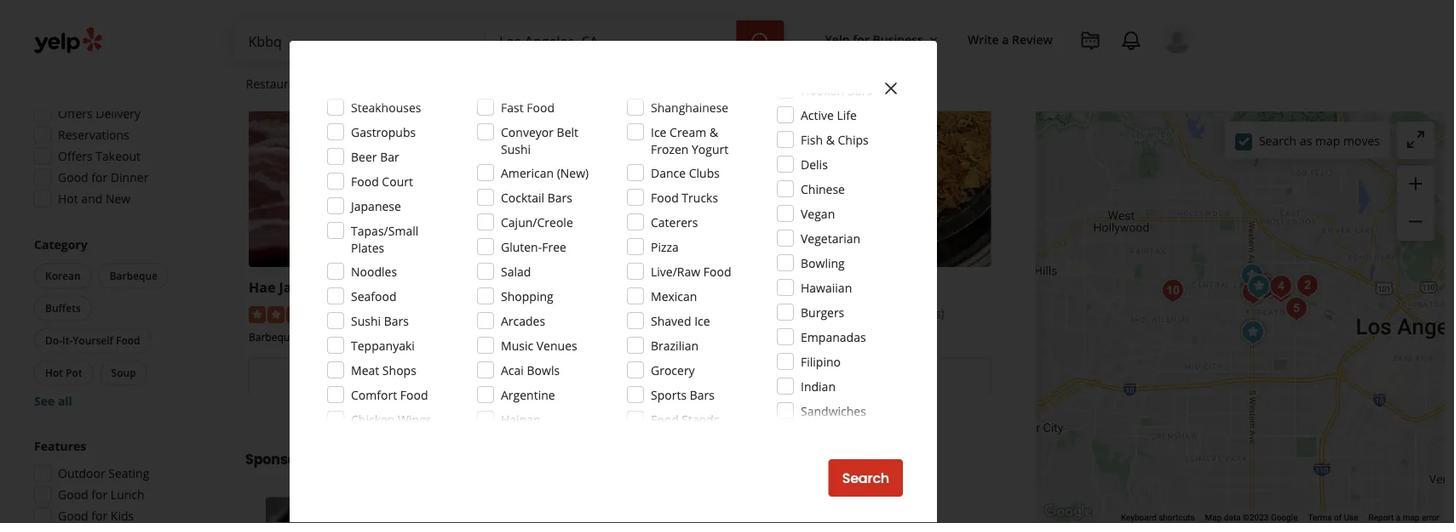 Task type: locate. For each thing, give the bounding box(es) containing it.
good
[[58, 170, 88, 186], [58, 488, 88, 504]]

chips
[[838, 132, 869, 148]]

map region
[[837, 7, 1454, 524]]

for inside group
[[91, 488, 108, 504]]

meat
[[351, 363, 379, 379]]

sponsored
[[245, 451, 319, 470]]

bars up the "stands"
[[690, 387, 715, 403]]

0 horizontal spatial &
[[710, 124, 718, 140]]

1 view business link from the left
[[249, 359, 487, 396]]

1 until from the left
[[347, 397, 372, 413]]

group
[[1397, 166, 1435, 241], [31, 237, 211, 411], [29, 439, 211, 524]]

cream
[[670, 124, 707, 140]]

map for moves
[[1315, 133, 1340, 149]]

search left as
[[1259, 133, 1297, 149]]

food up conveyor
[[527, 99, 555, 115]]

korean up burgers
[[816, 279, 865, 298]]

food trucks
[[651, 190, 718, 206]]

reviews) down mexican
[[649, 306, 695, 322]]

1 reviews) from the left
[[397, 306, 443, 322]]

2 barbeque, from the left
[[501, 331, 550, 345]]

ice up "frozen"
[[651, 124, 667, 140]]

& right fish
[[826, 132, 835, 148]]

open until midnight for chon
[[312, 397, 424, 413]]

reviews) right (5.7k
[[397, 306, 443, 322]]

hae jang chon link
[[249, 279, 347, 298]]

2 view business from the left
[[825, 368, 919, 387]]

open until midnight for bbq
[[816, 397, 928, 413]]

belt
[[557, 124, 579, 140]]

korean up filipino
[[805, 331, 839, 345]]

view up sandwiches
[[825, 368, 857, 387]]

2 good from the top
[[58, 488, 88, 504]]

open left comfort
[[312, 397, 344, 413]]

1 horizontal spatial open until midnight
[[816, 397, 928, 413]]

caterers
[[651, 214, 698, 230]]

good for dinner
[[58, 170, 149, 186]]

sushi inside conveyor belt sushi
[[501, 141, 531, 157]]

bars up teppanyaki at the bottom of page
[[384, 313, 409, 329]]

& up 'yogurt'
[[710, 124, 718, 140]]

search dialog
[[0, 0, 1454, 524]]

1 horizontal spatial sushi
[[501, 141, 531, 157]]

for down offers takeout
[[91, 170, 108, 186]]

keyboard shortcuts button
[[1121, 513, 1195, 524]]

burgers
[[801, 305, 845, 321]]

2 offers from the top
[[58, 149, 93, 165]]

comfort
[[351, 387, 397, 403]]

until for songhak korean bbq
[[851, 397, 876, 413]]

1 barbeque, from the left
[[249, 331, 298, 345]]

ice right shaved
[[694, 313, 710, 329]]

features
[[34, 439, 86, 455]]

1 view from the left
[[321, 368, 353, 387]]

1 vertical spatial ice
[[694, 313, 710, 329]]

yelp for business
[[825, 31, 923, 47]]

1 vertical spatial for
[[91, 170, 108, 186]]

open for jang
[[312, 397, 344, 413]]

2 open until midnight from the left
[[816, 397, 928, 413]]

life
[[837, 107, 857, 123]]

good for good for dinner
[[58, 170, 88, 186]]

0 horizontal spatial view business link
[[249, 359, 487, 396]]

1 horizontal spatial until
[[598, 397, 623, 413]]

None search field
[[235, 20, 788, 61]]

2 vertical spatial for
[[91, 488, 108, 504]]

1 vertical spatial map
[[1403, 513, 1420, 524]]

bars up life
[[847, 82, 872, 98]]

sponsored results
[[245, 451, 372, 470]]

bar
[[380, 149, 399, 165]]

offers up reservations
[[58, 106, 93, 122]]

1 vertical spatial offers
[[58, 149, 93, 165]]

of
[[1334, 513, 1342, 524]]

0 vertical spatial sushi
[[501, 141, 531, 157]]

1 vertical spatial good
[[58, 488, 88, 504]]

notifications image
[[1121, 31, 1142, 51]]

bars down (new)
[[548, 190, 573, 206]]

0 horizontal spatial reviews)
[[397, 306, 443, 322]]

hot left pot
[[45, 367, 63, 381]]

business categories element
[[232, 61, 1193, 111]]

0 horizontal spatial search
[[842, 469, 889, 489]]

2 view business link from the left
[[753, 359, 991, 396]]

16 chevron down v2 image
[[927, 33, 941, 47]]

open down 'indian'
[[816, 397, 848, 413]]

2 barbeque, korean from the left
[[753, 331, 839, 345]]

until down meat
[[347, 397, 372, 413]]

korean inside barbeque, korean order now
[[553, 331, 587, 345]]

midnight for songhak korean bbq
[[879, 397, 928, 413]]

2 horizontal spatial reviews)
[[899, 306, 945, 322]]

barbeque, for hae
[[249, 331, 298, 345]]

view for bbq
[[825, 368, 857, 387]]

0 horizontal spatial ice
[[651, 124, 667, 140]]

0 vertical spatial for
[[853, 31, 870, 47]]

map for error
[[1403, 513, 1420, 524]]

until
[[347, 397, 372, 413], [598, 397, 623, 413], [851, 397, 876, 413]]

conveyor
[[501, 124, 554, 140]]

fish
[[801, 132, 823, 148]]

1 horizontal spatial barbeque, korean
[[753, 331, 839, 345]]

1 open from the left
[[312, 397, 344, 413]]

hot inside button
[[45, 367, 63, 381]]

good down outdoor
[[58, 488, 88, 504]]

terms of use link
[[1308, 513, 1359, 524]]

0 horizontal spatial until
[[347, 397, 372, 413]]

report a map error
[[1369, 513, 1440, 524]]

trucks
[[682, 190, 718, 206]]

a right report
[[1396, 513, 1401, 524]]

category
[[34, 237, 87, 253]]

search for search as map moves
[[1259, 133, 1297, 149]]

filipino
[[801, 354, 841, 370]]

for for business
[[853, 31, 870, 47]]

1 offers from the top
[[58, 106, 93, 122]]

group containing features
[[29, 439, 211, 524]]

until 11:30 pm
[[598, 397, 677, 413]]

food stands
[[651, 412, 720, 428]]

new
[[106, 191, 131, 207]]

1 view business from the left
[[321, 368, 415, 387]]

1 barbeque, korean from the left
[[249, 331, 335, 345]]

seoul
[[559, 279, 596, 298]]

for
[[853, 31, 870, 47], [91, 170, 108, 186], [91, 488, 108, 504]]

fast
[[501, 99, 524, 115]]

2 open from the left
[[816, 397, 848, 413]]

songhak
[[753, 279, 813, 298]]

barbeque, down 4.6 star rating image on the bottom
[[753, 331, 802, 345]]

ice
[[651, 124, 667, 140], [694, 313, 710, 329]]

map right as
[[1315, 133, 1340, 149]]

0 horizontal spatial open until midnight
[[312, 397, 424, 413]]

sushi down conveyor
[[501, 141, 531, 157]]

1 horizontal spatial barbeque,
[[501, 331, 550, 345]]

expand map image
[[1406, 129, 1426, 150]]

0 vertical spatial hot
[[58, 191, 78, 207]]

view up chicken
[[321, 368, 353, 387]]

1 vertical spatial sushi
[[351, 313, 381, 329]]

open for korean
[[816, 397, 848, 413]]

search down sandwiches
[[842, 469, 889, 489]]

0 horizontal spatial midnight
[[375, 397, 424, 413]]

offers down reservations
[[58, 149, 93, 165]]

view business link for chon
[[249, 359, 487, 396]]

hot left and
[[58, 191, 78, 207]]

barbeque, down 4.1 star rating image
[[249, 331, 298, 345]]

open until midnight down meat
[[312, 397, 424, 413]]

1 vertical spatial a
[[1396, 513, 1401, 524]]

good inside group
[[58, 488, 88, 504]]

0 horizontal spatial map
[[1315, 133, 1340, 149]]

-
[[599, 279, 604, 298]]

offers for offers takeout
[[58, 149, 93, 165]]

yelp for business button
[[818, 24, 947, 55]]

3 until from the left
[[851, 397, 876, 413]]

3 reviews) from the left
[[899, 306, 945, 322]]

0 horizontal spatial sushi
[[351, 313, 381, 329]]

for right yelp
[[853, 31, 870, 47]]

view
[[321, 368, 353, 387], [825, 368, 857, 387]]

delis
[[801, 156, 828, 173]]

frozen
[[651, 141, 689, 157]]

road to seoul - los angeles image
[[1236, 316, 1270, 350], [1236, 316, 1270, 350]]

baekjeong - los angeles image
[[1264, 270, 1298, 304]]

1 horizontal spatial reviews)
[[649, 306, 695, 322]]

0 vertical spatial a
[[1002, 31, 1009, 47]]

free
[[542, 239, 566, 255]]

1 horizontal spatial open
[[816, 397, 848, 413]]

0 horizontal spatial barbeque,
[[249, 331, 298, 345]]

vegetarian
[[801, 230, 861, 247]]

1 good from the top
[[58, 170, 88, 186]]

1 horizontal spatial view
[[825, 368, 857, 387]]

0 horizontal spatial barbeque, korean
[[249, 331, 335, 345]]

keyboard shortcuts
[[1121, 513, 1195, 524]]

1 vertical spatial search
[[842, 469, 889, 489]]

1 open until midnight from the left
[[312, 397, 424, 413]]

los
[[607, 279, 630, 298]]

order now link
[[501, 359, 739, 396]]

korean down 3.9 star rating image
[[553, 331, 587, 345]]

a right write
[[1002, 31, 1009, 47]]

gangnam station korean bbq image
[[1236, 276, 1270, 310]]

ice inside ice cream & frozen yogurt
[[651, 124, 667, 140]]

good up and
[[58, 170, 88, 186]]

2 reviews) from the left
[[649, 306, 695, 322]]

indian
[[801, 379, 836, 395]]

1 horizontal spatial midnight
[[879, 397, 928, 413]]

open until midnight down 'indian'
[[816, 397, 928, 413]]

barbeque, for songhak
[[753, 331, 802, 345]]

1 midnight from the left
[[375, 397, 424, 413]]

korean
[[45, 270, 81, 284], [816, 279, 865, 298], [301, 331, 335, 345], [553, 331, 587, 345], [805, 331, 839, 345]]

barbeque, korean for songhak
[[753, 331, 839, 345]]

hae jang chon image
[[1242, 270, 1276, 304], [1242, 270, 1276, 304]]

hookah
[[801, 82, 844, 98]]

1 horizontal spatial a
[[1396, 513, 1401, 524]]

business for songhak korean bbq
[[860, 368, 919, 387]]

map left error on the bottom right of the page
[[1403, 513, 1420, 524]]

shanghainese
[[651, 99, 729, 115]]

tapas/small plates
[[351, 223, 419, 256]]

0 vertical spatial ice
[[651, 124, 667, 140]]

3 barbeque, from the left
[[753, 331, 802, 345]]

1 horizontal spatial view business
[[825, 368, 919, 387]]

reservations
[[58, 127, 129, 144]]

tapas/small
[[351, 223, 419, 239]]

1 horizontal spatial view business link
[[753, 359, 991, 396]]

terms of use
[[1308, 513, 1359, 524]]

food right live/raw
[[704, 264, 731, 280]]

barbeque, down arcades
[[501, 331, 550, 345]]

barbeque, korean for hae
[[249, 331, 335, 345]]

soowon galbi kbbq restaurant image
[[1280, 292, 1314, 326]]

business inside "button"
[[873, 31, 923, 47]]

acai bowls
[[501, 363, 560, 379]]

search inside button
[[842, 469, 889, 489]]

keyboard
[[1121, 513, 1157, 524]]

sushi bars
[[351, 313, 409, 329]]

1 horizontal spatial search
[[1259, 133, 1297, 149]]

1 horizontal spatial ice
[[694, 313, 710, 329]]

until down the empanadas
[[851, 397, 876, 413]]

for down outdoor seating
[[91, 488, 108, 504]]

sports bars
[[651, 387, 715, 403]]

©2023
[[1243, 513, 1269, 524]]

2 until from the left
[[598, 397, 623, 413]]

bars for sushi bars
[[384, 313, 409, 329]]

0 vertical spatial search
[[1259, 133, 1297, 149]]

hookah bars
[[801, 82, 872, 98]]

0 horizontal spatial a
[[1002, 31, 1009, 47]]

for inside 'yelp for business' "button"
[[853, 31, 870, 47]]

sushi down seafood
[[351, 313, 381, 329]]

dance
[[651, 165, 686, 181]]

for for dinner
[[91, 170, 108, 186]]

food up the soup
[[116, 334, 140, 348]]

see all
[[34, 394, 72, 410]]

2 horizontal spatial barbeque,
[[753, 331, 802, 345]]

2 horizontal spatial until
[[851, 397, 876, 413]]

1 horizontal spatial map
[[1403, 513, 1420, 524]]

yogurt
[[692, 141, 729, 157]]

until down order
[[598, 397, 623, 413]]

barbeque, korean down 4.1 star rating image
[[249, 331, 335, 345]]

1 vertical spatial hot
[[45, 367, 63, 381]]

mexican
[[651, 288, 697, 305]]

good for good for lunch
[[58, 488, 88, 504]]

hae
[[249, 279, 275, 298]]

offers for offers delivery
[[58, 106, 93, 122]]

2 midnight from the left
[[879, 397, 928, 413]]

offers delivery
[[58, 106, 141, 122]]

angeles
[[634, 279, 687, 298]]

0 horizontal spatial open
[[312, 397, 344, 413]]

0 horizontal spatial view
[[321, 368, 353, 387]]

food court
[[351, 173, 413, 190]]

(397
[[872, 306, 896, 322]]

road to seoul - los angeles link
[[501, 279, 687, 298]]

0 vertical spatial map
[[1315, 133, 1340, 149]]

0 vertical spatial offers
[[58, 106, 93, 122]]

gangnam station korean bbq image
[[1236, 276, 1270, 310]]

bars for cocktail bars
[[548, 190, 573, 206]]

hot for hot and new
[[58, 191, 78, 207]]

2 view from the left
[[825, 368, 857, 387]]

0 horizontal spatial view business
[[321, 368, 415, 387]]

0 vertical spatial good
[[58, 170, 88, 186]]

hawaiian
[[801, 280, 852, 296]]

barbeque, korean down 4.6 star rating image on the bottom
[[753, 331, 839, 345]]

open until midnight
[[312, 397, 424, 413], [816, 397, 928, 413]]

king chang - la image
[[1248, 271, 1282, 305]]

&
[[710, 124, 718, 140], [826, 132, 835, 148]]

korean down category
[[45, 270, 81, 284]]

comfort food
[[351, 387, 428, 403]]

3.9 star rating image
[[501, 307, 593, 324]]

reviews) right (397
[[899, 306, 945, 322]]



Task type: describe. For each thing, give the bounding box(es) containing it.
shortcuts
[[1159, 513, 1195, 524]]

bars for hookah bars
[[847, 82, 872, 98]]

arcades
[[501, 313, 545, 329]]

american
[[501, 165, 554, 181]]

google image
[[1040, 502, 1097, 524]]

cajun/creole
[[501, 214, 573, 230]]

order
[[585, 368, 623, 387]]

bowls
[[527, 363, 560, 379]]

brazilian
[[651, 338, 699, 354]]

for for lunch
[[91, 488, 108, 504]]

outdoor
[[58, 466, 105, 483]]

hanu korean bbq image
[[1291, 269, 1325, 303]]

meat shops
[[351, 363, 416, 379]]

view for chon
[[321, 368, 353, 387]]

bbq
[[869, 279, 898, 298]]

bowling
[[801, 255, 845, 271]]

salad
[[501, 264, 531, 280]]

noodles
[[351, 264, 397, 280]]

offers takeout
[[58, 149, 141, 165]]

4.6 star rating image
[[753, 307, 845, 324]]

seating
[[108, 466, 149, 483]]

barbeque
[[110, 270, 158, 284]]

chon
[[312, 279, 347, 298]]

to
[[539, 279, 555, 298]]

stands
[[682, 412, 720, 428]]

4.1
[[348, 306, 365, 322]]

music venues
[[501, 338, 577, 354]]

buffets
[[45, 302, 81, 316]]

food down beer
[[351, 173, 379, 190]]

zoom out image
[[1406, 212, 1426, 232]]

4.1 (5.7k reviews)
[[348, 306, 443, 322]]

view business for bbq
[[825, 368, 919, 387]]

acai
[[501, 363, 524, 379]]

hainan
[[501, 412, 541, 428]]

midnight for hae jang chon
[[375, 397, 424, 413]]

conveyor belt sushi
[[501, 124, 579, 157]]

search as map moves
[[1259, 133, 1380, 149]]

reviews) for order now
[[649, 306, 695, 322]]

see
[[34, 394, 55, 410]]

user actions element
[[812, 21, 1217, 126]]

gluten-
[[501, 239, 542, 255]]

restaurants
[[246, 75, 312, 92]]

korean inside button
[[45, 270, 81, 284]]

delivery
[[96, 106, 141, 122]]

barbeque, korean order now
[[501, 331, 655, 387]]

cocktail
[[501, 190, 545, 206]]

zoom in image
[[1406, 174, 1426, 194]]

clubs
[[689, 165, 720, 181]]

barbeque, inside barbeque, korean order now
[[501, 331, 550, 345]]

food down 'dance'
[[651, 190, 679, 206]]

seafood
[[351, 288, 397, 305]]

4.1 star rating image
[[249, 307, 341, 324]]

(5.7k
[[368, 306, 394, 322]]

jang
[[279, 279, 308, 298]]

food down sports
[[651, 412, 679, 428]]

(new)
[[557, 165, 589, 181]]

genwa korean bbq mid wilshire image
[[1156, 274, 1190, 308]]

do-it-yourself food button
[[34, 329, 151, 354]]

sports
[[651, 387, 687, 403]]

a for write
[[1002, 31, 1009, 47]]

write
[[968, 31, 999, 47]]

hot for hot pot
[[45, 367, 63, 381]]

teppanyaki
[[351, 338, 415, 354]]

until for hae jang chon
[[347, 397, 372, 413]]

view business for chon
[[321, 368, 415, 387]]

(397 reviews)
[[872, 306, 945, 322]]

hot pot
[[45, 367, 82, 381]]

buffets button
[[34, 296, 92, 322]]

close image
[[881, 78, 901, 99]]

korean button
[[34, 264, 92, 290]]

food inside do-it-yourself food button
[[116, 334, 140, 348]]

all
[[58, 394, 72, 410]]

projects image
[[1080, 31, 1101, 51]]

music
[[501, 338, 533, 354]]

chinese
[[801, 181, 845, 197]]

shaved ice
[[651, 313, 710, 329]]

map data ©2023 google
[[1205, 513, 1298, 524]]

live/raw
[[651, 264, 700, 280]]

reviews) for view business
[[899, 306, 945, 322]]

prime k bbq image
[[1236, 261, 1270, 295]]

search for search
[[842, 469, 889, 489]]

terms
[[1308, 513, 1332, 524]]

active
[[801, 107, 834, 123]]

see all button
[[34, 394, 72, 410]]

group containing category
[[31, 237, 211, 411]]

argentine
[[501, 387, 555, 403]]

japanese
[[351, 198, 401, 214]]

report
[[1369, 513, 1394, 524]]

fish & chips
[[801, 132, 869, 148]]

google
[[1271, 513, 1298, 524]]

ahgassi gopchang image
[[1248, 271, 1282, 305]]

yourself
[[73, 334, 113, 348]]

pm
[[659, 397, 677, 413]]

gastropubs
[[351, 124, 416, 140]]

dinner
[[111, 170, 149, 186]]

songhak korean bbq image
[[1235, 259, 1269, 293]]

empanadas
[[801, 329, 866, 345]]

do-it-yourself food
[[45, 334, 140, 348]]

lunch
[[111, 488, 144, 504]]

road to seoul - los angeles
[[501, 279, 687, 298]]

a for report
[[1396, 513, 1401, 524]]

it-
[[62, 334, 73, 348]]

cocktail bars
[[501, 190, 573, 206]]

view business link for bbq
[[753, 359, 991, 396]]

do-
[[45, 334, 62, 348]]

bars for sports bars
[[690, 387, 715, 403]]

search image
[[750, 32, 771, 52]]

11:30
[[626, 397, 656, 413]]

data
[[1224, 513, 1241, 524]]

jjukku jjukku bbq image
[[1264, 274, 1298, 308]]

write a review link
[[961, 24, 1060, 55]]

food up wings
[[400, 387, 428, 403]]

songhak korean bbq
[[753, 279, 898, 298]]

gluten-free
[[501, 239, 566, 255]]

sandwiches
[[801, 403, 866, 420]]

shopping
[[501, 288, 554, 305]]

1 horizontal spatial &
[[826, 132, 835, 148]]

& inside ice cream & frozen yogurt
[[710, 124, 718, 140]]

steakhouses
[[351, 99, 421, 115]]

korean down 4.1 star rating image
[[301, 331, 335, 345]]

takeout
[[96, 149, 141, 165]]

dance clubs
[[651, 165, 720, 181]]

business for hae jang chon
[[356, 368, 415, 387]]

and
[[81, 191, 103, 207]]



Task type: vqa. For each thing, say whether or not it's contained in the screenshot.
Tacos
no



